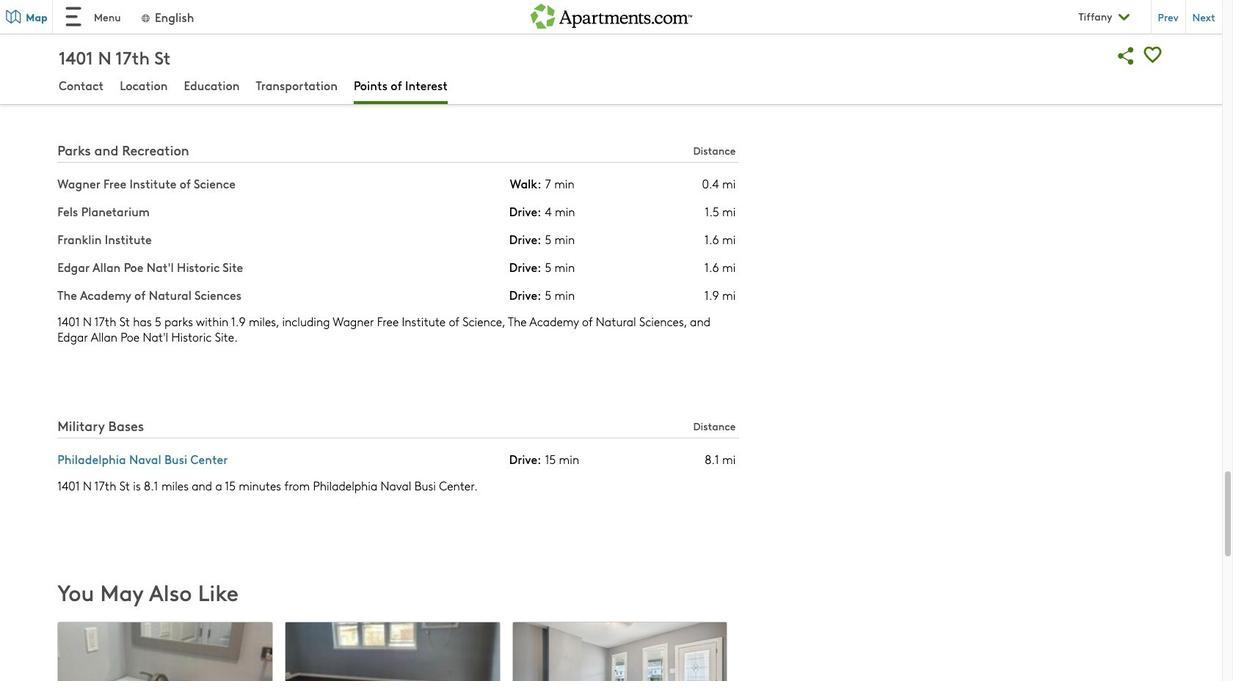 Task type: locate. For each thing, give the bounding box(es) containing it.
apartments.com logo image
[[530, 0, 692, 28]]

share listing image
[[1113, 43, 1140, 69]]



Task type: vqa. For each thing, say whether or not it's contained in the screenshot.
the at corresponding to Harding
no



